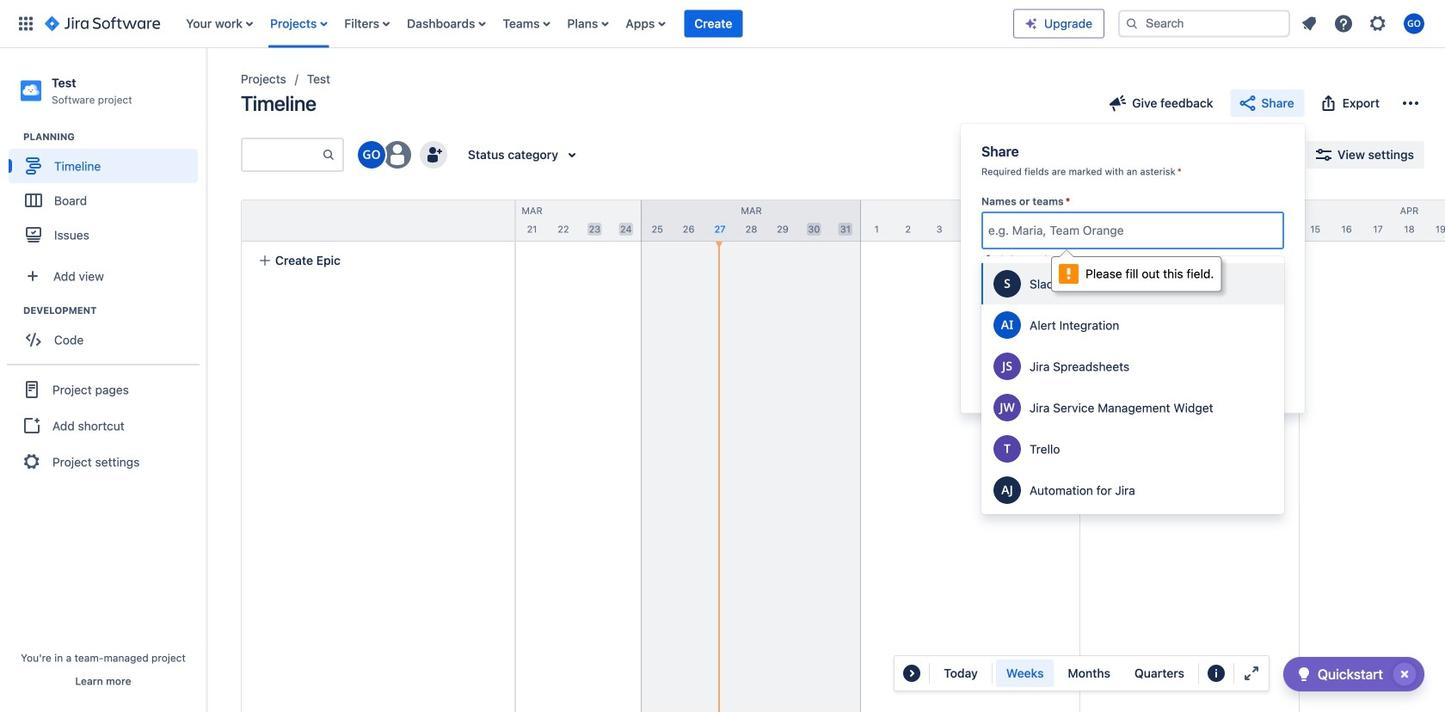 Task type: vqa. For each thing, say whether or not it's contained in the screenshot.
notifications icon
yes



Task type: describe. For each thing, give the bounding box(es) containing it.
appswitcher icon image
[[15, 13, 36, 34]]

2 column header from the left
[[423, 200, 642, 241]]

notifications image
[[1299, 13, 1320, 34]]

legend image
[[1206, 663, 1227, 684]]

4 column header from the left
[[861, 200, 1081, 241]]

1 column header from the left
[[203, 200, 423, 241]]

primary element
[[10, 0, 1014, 48]]

help image
[[1334, 13, 1354, 34]]

6 column header from the left
[[1300, 200, 1446, 241]]

check image
[[1294, 664, 1315, 685]]

row inside row group
[[242, 200, 515, 242]]

1 horizontal spatial list
[[1294, 8, 1435, 39]]

enter full screen image
[[1242, 663, 1262, 684]]

planning image
[[3, 127, 23, 147]]

heading for the planning image
[[23, 130, 206, 144]]

settings image
[[1368, 13, 1389, 34]]

Anything they should know? text field
[[982, 297, 1285, 362]]

3 column header from the left
[[642, 200, 861, 241]]

heading for development icon
[[23, 304, 206, 318]]

5 column header from the left
[[1081, 200, 1300, 241]]



Task type: locate. For each thing, give the bounding box(es) containing it.
your profile and settings image
[[1404, 13, 1425, 34]]

column header
[[203, 200, 423, 241], [423, 200, 642, 241], [642, 200, 861, 241], [861, 200, 1081, 241], [1081, 200, 1300, 241], [1300, 200, 1446, 241]]

Search timeline text field
[[243, 139, 322, 170]]

1 heading from the top
[[23, 130, 206, 144]]

Search field
[[1119, 10, 1291, 37]]

error image
[[982, 253, 996, 267]]

search image
[[1126, 17, 1139, 31]]

  text field
[[989, 222, 992, 239]]

2 heading from the top
[[23, 304, 206, 318]]

jira software image
[[45, 13, 160, 34], [45, 13, 160, 34]]

1 vertical spatial heading
[[23, 304, 206, 318]]

timeline grid
[[203, 200, 1446, 712]]

heading
[[23, 130, 206, 144], [23, 304, 206, 318]]

banner
[[0, 0, 1446, 48]]

0 vertical spatial heading
[[23, 130, 206, 144]]

sidebar navigation image
[[188, 69, 225, 103]]

None search field
[[1119, 10, 1291, 37]]

add people image
[[423, 145, 444, 165]]

development image
[[3, 300, 23, 321]]

sidebar element
[[0, 48, 207, 712]]

dismiss quickstart image
[[1391, 661, 1419, 688]]

row group
[[241, 200, 515, 242]]

0 horizontal spatial list
[[177, 0, 1014, 48]]

row
[[242, 200, 515, 242]]

row group inside timeline grid
[[241, 200, 515, 242]]

group
[[9, 130, 206, 257], [9, 304, 206, 362], [7, 364, 200, 486], [996, 660, 1195, 688]]

list
[[177, 0, 1014, 48], [1294, 8, 1435, 39]]

list item
[[684, 0, 743, 48]]

export icon image
[[1319, 93, 1340, 114]]



